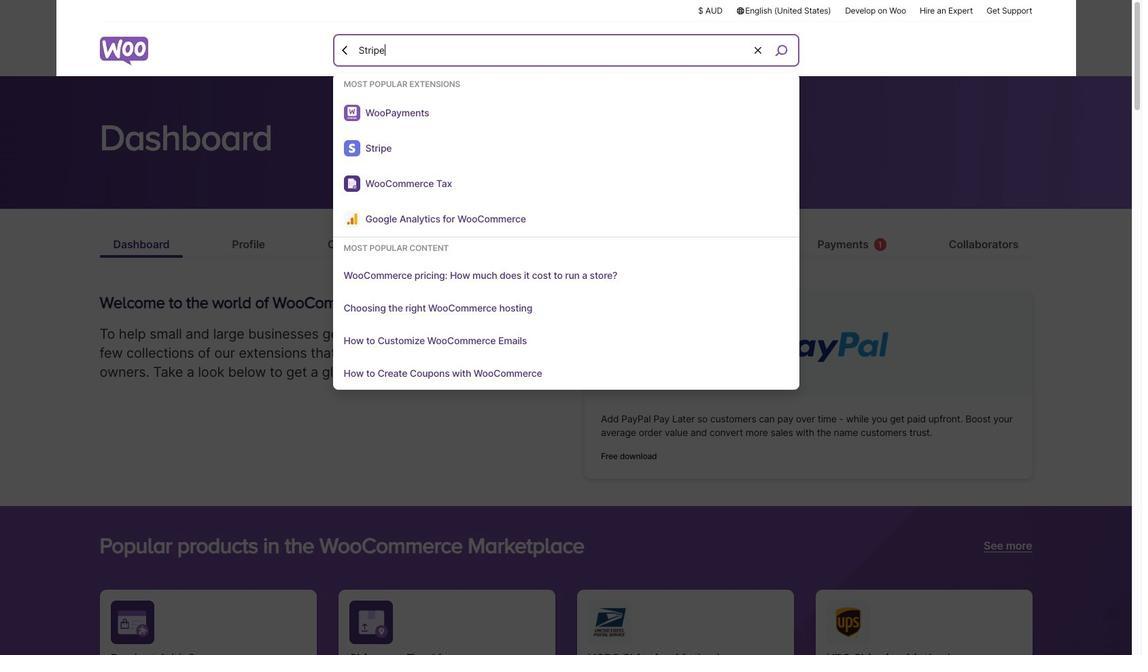 Task type: locate. For each thing, give the bounding box(es) containing it.
0 vertical spatial group
[[333, 79, 800, 237]]

Find extensions, themes, guides, and more… search field
[[355, 36, 753, 65]]

None search field
[[333, 34, 800, 390]]

group
[[333, 79, 800, 237], [333, 243, 800, 390]]

list box
[[333, 79, 800, 390]]

1 vertical spatial group
[[333, 243, 800, 390]]



Task type: vqa. For each thing, say whether or not it's contained in the screenshot.
'group'
yes



Task type: describe. For each thing, give the bounding box(es) containing it.
close search image
[[338, 43, 352, 57]]

2 group from the top
[[333, 243, 800, 390]]

1 group from the top
[[333, 79, 800, 237]]



